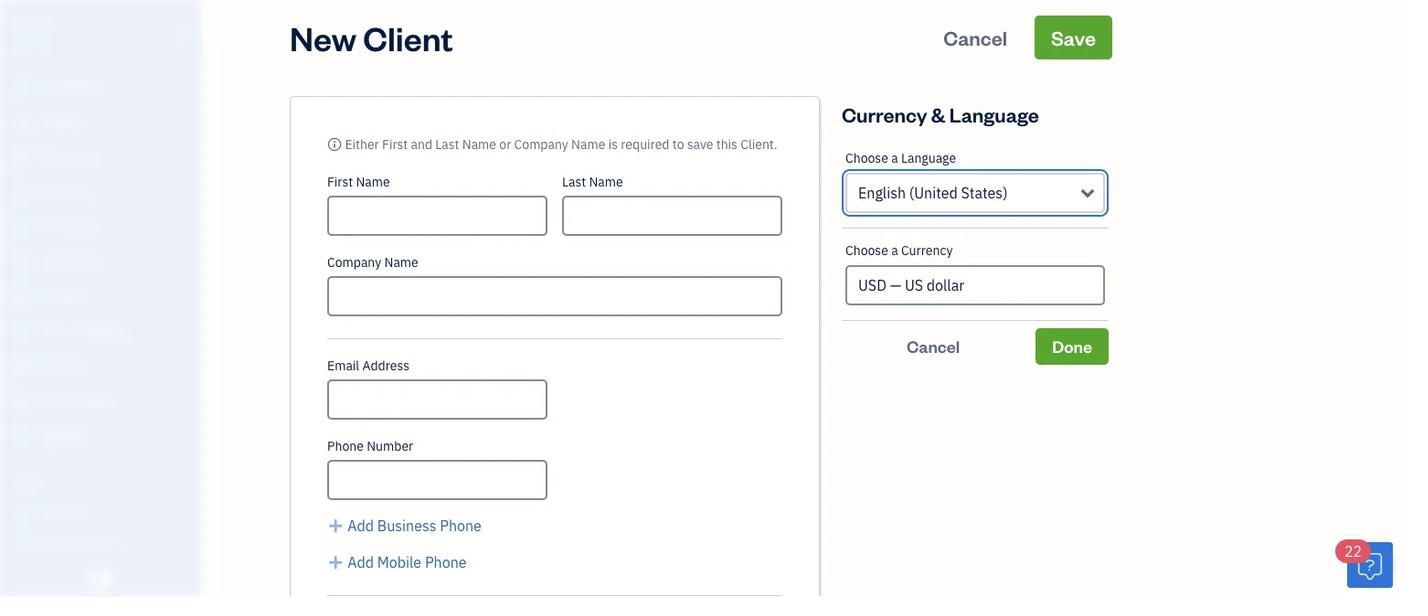 Task type: vqa. For each thing, say whether or not it's contained in the screenshot.
THE MANAGE EXPENSE CATEGORIES
no



Task type: describe. For each thing, give the bounding box(es) containing it.
0 vertical spatial cancel
[[944, 24, 1008, 50]]

0 horizontal spatial last
[[436, 136, 459, 153]]

name for first name
[[356, 173, 390, 190]]

is
[[609, 136, 618, 153]]

timer image
[[12, 323, 34, 341]]

either
[[345, 136, 379, 153]]

Last Name text field
[[562, 196, 783, 236]]

client.
[[741, 136, 778, 153]]

report image
[[12, 427, 34, 445]]

choose a language element
[[842, 136, 1109, 229]]

language for currency & language
[[950, 101, 1039, 127]]

First Name text field
[[327, 196, 548, 236]]

apple
[[15, 16, 54, 35]]

or
[[500, 136, 511, 153]]

new
[[290, 16, 357, 59]]

last name
[[562, 173, 623, 190]]

Phone Number text field
[[327, 460, 548, 500]]

done
[[1053, 336, 1093, 357]]

phone number
[[327, 438, 414, 454]]

choose a currency element
[[842, 229, 1109, 321]]

0 vertical spatial cancel button
[[927, 16, 1024, 59]]

name for company name
[[385, 254, 419, 271]]

Company Name text field
[[327, 276, 783, 316]]

1 vertical spatial first
[[327, 173, 353, 190]]

payment image
[[12, 219, 34, 237]]

this
[[717, 136, 738, 153]]

phone for add mobile phone
[[425, 553, 467, 572]]

and
[[411, 136, 433, 153]]

language for choose a language
[[902, 150, 957, 166]]

english (united states)
[[859, 183, 1008, 203]]

client
[[363, 16, 453, 59]]

1 vertical spatial last
[[562, 173, 586, 190]]

business
[[377, 516, 437, 535]]

resource center badge image
[[1348, 542, 1394, 588]]

required
[[621, 136, 670, 153]]

project image
[[12, 288, 34, 306]]

address
[[363, 357, 410, 374]]

apple owner
[[15, 16, 54, 51]]

estimate image
[[12, 149, 34, 167]]

(united
[[910, 183, 958, 203]]

22 button
[[1336, 540, 1394, 588]]

expense image
[[12, 253, 34, 272]]

Language field
[[846, 173, 1106, 213]]

add for add business phone
[[348, 516, 374, 535]]

22
[[1345, 542, 1363, 561]]

choose a language
[[846, 150, 957, 166]]

chart image
[[12, 392, 34, 411]]

Email Address text field
[[327, 379, 548, 420]]

add business phone
[[348, 516, 482, 535]]



Task type: locate. For each thing, give the bounding box(es) containing it.
name
[[462, 136, 497, 153], [572, 136, 606, 153], [356, 173, 390, 190], [589, 173, 623, 190], [385, 254, 419, 271]]

items and services image
[[14, 532, 196, 547]]

add mobile phone button
[[327, 551, 467, 573]]

cancel button
[[927, 16, 1024, 59], [842, 328, 1025, 365]]

email address
[[327, 357, 410, 374]]

freshbooks image
[[86, 568, 115, 590]]

choose for choose a currency
[[846, 242, 889, 259]]

plus image left "mobile"
[[327, 551, 344, 573]]

done button
[[1036, 328, 1109, 365]]

0 vertical spatial last
[[436, 136, 459, 153]]

first down primary image
[[327, 173, 353, 190]]

name down either
[[356, 173, 390, 190]]

currency up choose a language
[[842, 101, 928, 127]]

choose
[[846, 150, 889, 166], [846, 242, 889, 259]]

2 add from the top
[[348, 553, 374, 572]]

dashboard image
[[12, 80, 34, 98]]

add inside button
[[348, 553, 374, 572]]

a for currency
[[892, 242, 899, 259]]

add for add mobile phone
[[348, 553, 374, 572]]

save
[[1052, 24, 1096, 50]]

1 vertical spatial currency
[[902, 242, 953, 259]]

currency & language
[[842, 101, 1039, 127]]

0 vertical spatial add
[[348, 516, 374, 535]]

add business phone button
[[327, 515, 482, 537]]

cancel button up currency & language at the top of page
[[927, 16, 1024, 59]]

add left "mobile"
[[348, 553, 374, 572]]

1 vertical spatial plus image
[[327, 551, 344, 573]]

2 a from the top
[[892, 242, 899, 259]]

2 plus image from the top
[[327, 551, 344, 573]]

1 horizontal spatial company
[[514, 136, 569, 153]]

add inside 'button'
[[348, 516, 374, 535]]

currency
[[842, 101, 928, 127], [902, 242, 953, 259]]

owner
[[15, 37, 48, 51]]

0 vertical spatial choose
[[846, 150, 889, 166]]

number
[[367, 438, 414, 454]]

0 vertical spatial phone
[[327, 438, 364, 454]]

company down first name
[[327, 254, 381, 271]]

name left or
[[462, 136, 497, 153]]

1 vertical spatial phone
[[440, 516, 482, 535]]

phone inside button
[[425, 553, 467, 572]]

client image
[[12, 114, 34, 133]]

1 plus image from the top
[[327, 515, 344, 537]]

1 vertical spatial language
[[902, 150, 957, 166]]

1 vertical spatial add
[[348, 553, 374, 572]]

choose a currency
[[846, 242, 953, 259]]

english
[[859, 183, 906, 203]]

first left and
[[382, 136, 408, 153]]

new client
[[290, 16, 453, 59]]

team members image
[[14, 503, 196, 518]]

add left business
[[348, 516, 374, 535]]

0 vertical spatial company
[[514, 136, 569, 153]]

first name
[[327, 173, 390, 190]]

cancel
[[944, 24, 1008, 50], [907, 336, 960, 357]]

first
[[382, 136, 408, 153], [327, 173, 353, 190]]

plus image
[[327, 515, 344, 537], [327, 551, 344, 573]]

2 choose from the top
[[846, 242, 889, 259]]

currency down english (united states)
[[902, 242, 953, 259]]

0 horizontal spatial first
[[327, 173, 353, 190]]

Currency text field
[[848, 267, 1104, 304]]

last right and
[[436, 136, 459, 153]]

0 horizontal spatial company
[[327, 254, 381, 271]]

1 vertical spatial a
[[892, 242, 899, 259]]

a for language
[[892, 150, 899, 166]]

mobile
[[377, 553, 422, 572]]

name down first name text box
[[385, 254, 419, 271]]

1 a from the top
[[892, 150, 899, 166]]

phone down phone number text box in the bottom left of the page
[[440, 516, 482, 535]]

0 vertical spatial a
[[892, 150, 899, 166]]

last
[[436, 136, 459, 153], [562, 173, 586, 190]]

to
[[673, 136, 684, 153]]

either first and last name or company name is required to save this client.
[[345, 136, 778, 153]]

name for last name
[[589, 173, 623, 190]]

last down either first and last name or company name is required to save this client.
[[562, 173, 586, 190]]

choose up english
[[846, 150, 889, 166]]

1 vertical spatial choose
[[846, 242, 889, 259]]

plus image for add business phone
[[327, 515, 344, 537]]

choose for choose a language
[[846, 150, 889, 166]]

plus image for add mobile phone
[[327, 551, 344, 573]]

apps image
[[14, 474, 196, 488]]

primary image
[[327, 136, 342, 153]]

phone left number
[[327, 438, 364, 454]]

states)
[[962, 183, 1008, 203]]

phone
[[327, 438, 364, 454], [440, 516, 482, 535], [425, 553, 467, 572]]

add mobile phone
[[348, 553, 467, 572]]

save
[[687, 136, 714, 153]]

0 vertical spatial currency
[[842, 101, 928, 127]]

language
[[950, 101, 1039, 127], [902, 150, 957, 166]]

a
[[892, 150, 899, 166], [892, 242, 899, 259]]

1 add from the top
[[348, 516, 374, 535]]

main element
[[0, 0, 247, 597]]

phone right "mobile"
[[425, 553, 467, 572]]

language up english (united states)
[[902, 150, 957, 166]]

email
[[327, 357, 360, 374]]

name left is
[[572, 136, 606, 153]]

cancel button down currency text box
[[842, 328, 1025, 365]]

0 vertical spatial first
[[382, 136, 408, 153]]

a up english
[[892, 150, 899, 166]]

company
[[514, 136, 569, 153], [327, 254, 381, 271]]

1 choose from the top
[[846, 150, 889, 166]]

0 vertical spatial plus image
[[327, 515, 344, 537]]

phone inside 'button'
[[440, 516, 482, 535]]

phone for add business phone
[[440, 516, 482, 535]]

&
[[932, 101, 946, 127]]

2 vertical spatial phone
[[425, 553, 467, 572]]

name down is
[[589, 173, 623, 190]]

1 vertical spatial company
[[327, 254, 381, 271]]

1 vertical spatial cancel
[[907, 336, 960, 357]]

company right or
[[514, 136, 569, 153]]

company name
[[327, 254, 419, 271]]

choose down english
[[846, 242, 889, 259]]

save button
[[1035, 16, 1113, 59]]

money image
[[12, 358, 34, 376]]

1 horizontal spatial first
[[382, 136, 408, 153]]

add
[[348, 516, 374, 535], [348, 553, 374, 572]]

a down english
[[892, 242, 899, 259]]

invoice image
[[12, 184, 34, 202]]

cancel up currency & language at the top of page
[[944, 24, 1008, 50]]

plus image left business
[[327, 515, 344, 537]]

1 vertical spatial cancel button
[[842, 328, 1025, 365]]

language right &
[[950, 101, 1039, 127]]

0 vertical spatial language
[[950, 101, 1039, 127]]

cancel down currency text box
[[907, 336, 960, 357]]

1 horizontal spatial last
[[562, 173, 586, 190]]



